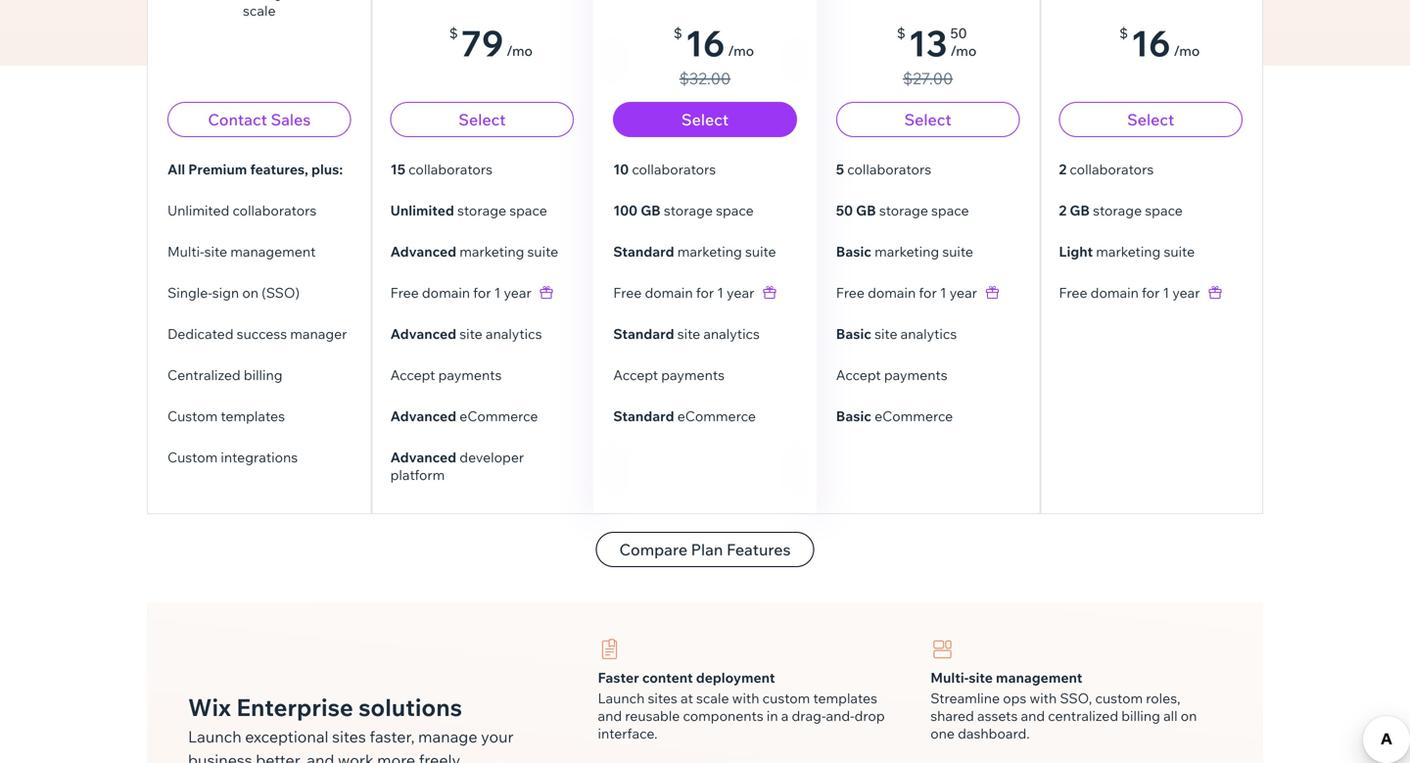 Task type: vqa. For each thing, say whether or not it's contained in the screenshot.
Domain?
no



Task type: describe. For each thing, give the bounding box(es) containing it.
sales
[[271, 110, 311, 129]]

4 free from the left
[[1059, 284, 1088, 301]]

79
[[461, 21, 504, 65]]

1 year from the left
[[504, 284, 532, 301]]

4 year from the left
[[1173, 284, 1201, 301]]

custom for custom integrations
[[168, 449, 218, 466]]

3 accept payments from the left
[[836, 366, 948, 384]]

plan
[[691, 540, 723, 559]]

standard ecommerce
[[613, 408, 756, 425]]

freely.
[[419, 750, 463, 763]]

custom templates
[[168, 408, 285, 425]]

developer
[[460, 449, 524, 466]]

streamline
[[931, 690, 1000, 707]]

light marketing suite
[[1059, 243, 1195, 260]]

2 free domain for 1 year from the left
[[613, 284, 755, 301]]

more
[[377, 750, 416, 763]]

1 accept payments from the left
[[390, 366, 502, 384]]

16 for $ 16 /mo $32.00
[[685, 21, 725, 65]]

suite for standard marketing suite
[[745, 243, 776, 260]]

sign
[[212, 284, 239, 301]]

1 free from the left
[[390, 284, 419, 301]]

advanced marketing suite
[[390, 243, 559, 260]]

content
[[643, 669, 693, 686]]

management for multi-site management streamline ops with sso, custom roles, shared assets and centralized billing all on one dashboard.
[[996, 669, 1083, 686]]

centralized
[[1048, 707, 1119, 724]]

space for 2 gb storage space
[[1145, 202, 1183, 219]]

suite for advanced marketing suite
[[528, 243, 559, 260]]

$ for $ 13 50 /mo $27.00
[[897, 24, 906, 42]]

gb for 2 gb
[[1070, 202, 1090, 219]]

single-
[[168, 284, 212, 301]]

site for multi-site management
[[204, 243, 227, 260]]

platform
[[390, 466, 445, 483]]

drop
[[855, 707, 885, 724]]

3 free from the left
[[836, 284, 865, 301]]

select for second select button from the right
[[905, 110, 952, 129]]

advanced for site analytics
[[390, 325, 457, 342]]

4 for from the left
[[1142, 284, 1160, 301]]

basic marketing suite
[[836, 243, 974, 260]]

collaborators for 2
[[1070, 161, 1154, 178]]

13
[[909, 21, 948, 65]]

and for management
[[1021, 707, 1045, 724]]

4 advanced from the top
[[390, 449, 457, 466]]

standard for marketing suite
[[613, 243, 675, 260]]

a
[[781, 707, 789, 724]]

select for 4th select button from left
[[1128, 110, 1175, 129]]

multi-site management streamline ops with sso, custom roles, shared assets and centralized billing all on one dashboard.
[[931, 669, 1197, 742]]

1 free domain for 1 year from the left
[[390, 284, 532, 301]]

dedicated
[[168, 325, 234, 342]]

15
[[390, 161, 406, 178]]

1 payments from the left
[[438, 366, 502, 384]]

50 inside $ 13 50 /mo $27.00
[[951, 24, 967, 42]]

$ 13 50 /mo $27.00
[[897, 21, 977, 88]]

10
[[613, 161, 629, 178]]

compare plan features
[[620, 540, 791, 559]]

wix
[[188, 693, 231, 722]]

2 year from the left
[[727, 284, 755, 301]]

interface.
[[598, 725, 658, 742]]

dashboard.
[[958, 725, 1030, 742]]

faster,
[[370, 727, 415, 746]]

2 for 2 gb
[[1059, 202, 1067, 219]]

1 storage from the left
[[457, 202, 507, 219]]

2 for from the left
[[696, 284, 714, 301]]

standard site analytics
[[613, 325, 760, 342]]

marketing for advanced
[[460, 243, 524, 260]]

unlimited storage space
[[390, 202, 547, 219]]

ecommerce for advanced ecommerce
[[460, 408, 538, 425]]

2 free from the left
[[613, 284, 642, 301]]

basic site analytics
[[836, 325, 957, 342]]

contact
[[208, 110, 267, 129]]

$32.00
[[680, 69, 731, 88]]

billing inside multi-site management streamline ops with sso, custom roles, shared assets and centralized billing all on one dashboard.
[[1122, 707, 1161, 724]]

components
[[683, 707, 764, 724]]

gb for 50 gb
[[856, 202, 876, 219]]

success
[[237, 325, 287, 342]]

site for standard site analytics
[[678, 325, 701, 342]]

basic ecommerce
[[836, 408, 953, 425]]

unlimited collaborators
[[168, 202, 317, 219]]

single-sign on (sso)
[[168, 284, 300, 301]]

faster content deployment launch sites at scale with custom templates and reusable components in a drag-and-drop interface.
[[598, 669, 885, 742]]

all
[[1164, 707, 1178, 724]]

multi-site management
[[168, 243, 316, 260]]

sites inside "faster content deployment launch sites at scale with custom templates and reusable components in a drag-and-drop interface."
[[648, 690, 678, 707]]

one
[[931, 725, 955, 742]]

compare plan features button
[[596, 532, 815, 567]]

standard for site analytics
[[613, 325, 675, 342]]

work
[[338, 750, 374, 763]]

sso,
[[1060, 690, 1093, 707]]

0 horizontal spatial templates
[[221, 408, 285, 425]]

premium
[[188, 161, 247, 178]]

features
[[727, 540, 791, 559]]

custom integrations
[[168, 449, 298, 466]]

4 free domain for 1 year from the left
[[1059, 284, 1201, 301]]

2 domain from the left
[[645, 284, 693, 301]]

$ for $ 16 /mo $32.00
[[674, 24, 683, 42]]

advanced site analytics
[[390, 325, 542, 342]]

5 collaborators
[[836, 161, 932, 178]]

2 select button from the left
[[613, 102, 797, 137]]

3 select button from the left
[[836, 102, 1020, 137]]

advanced ecommerce
[[390, 408, 538, 425]]

0 vertical spatial billing
[[244, 366, 283, 384]]

collaborators for 15
[[409, 161, 493, 178]]

and-
[[826, 707, 855, 724]]

16 for $ 16 /mo
[[1131, 21, 1171, 65]]

assets
[[978, 707, 1018, 724]]

centralized billing
[[168, 366, 283, 384]]

solutions
[[359, 693, 462, 722]]

/mo for $ 16 /mo $32.00
[[728, 42, 754, 59]]

and for solutions
[[307, 750, 334, 763]]

your
[[481, 727, 514, 746]]

collaborators down features,
[[233, 202, 317, 219]]

drag-
[[792, 707, 826, 724]]

site for multi-site management streamline ops with sso, custom roles, shared assets and centralized billing all on one dashboard.
[[969, 669, 993, 686]]

light
[[1059, 243, 1093, 260]]

1 for from the left
[[473, 284, 491, 301]]

integrations
[[221, 449, 298, 466]]

plus:
[[312, 161, 343, 178]]

all
[[168, 161, 185, 178]]

2 accept payments from the left
[[613, 366, 725, 384]]

suite for light marketing suite
[[1164, 243, 1195, 260]]

reusable
[[625, 707, 680, 724]]

exceptional
[[245, 727, 329, 746]]

1 domain from the left
[[422, 284, 470, 301]]

storage for 2 gb
[[1093, 202, 1142, 219]]

better,
[[256, 750, 303, 763]]

custom for custom templates
[[168, 408, 218, 425]]

$ 16 /mo
[[1120, 21, 1200, 65]]

5
[[836, 161, 845, 178]]

2 payments from the left
[[661, 366, 725, 384]]

features,
[[250, 161, 308, 178]]

with inside "faster content deployment launch sites at scale with custom templates and reusable components in a drag-and-drop interface."
[[732, 690, 760, 707]]

4 1 from the left
[[1163, 284, 1170, 301]]



Task type: locate. For each thing, give the bounding box(es) containing it.
$ inside $ 13 50 /mo $27.00
[[897, 24, 906, 42]]

advanced
[[390, 243, 457, 260], [390, 325, 457, 342], [390, 408, 457, 425], [390, 449, 457, 466]]

0 horizontal spatial management
[[230, 243, 316, 260]]

centralized
[[168, 366, 241, 384]]

select button down $27.00
[[836, 102, 1020, 137]]

custom
[[763, 690, 810, 707], [1096, 690, 1143, 707]]

sites up reusable
[[648, 690, 678, 707]]

2 horizontal spatial accept
[[836, 366, 881, 384]]

2 gb storage space
[[1059, 202, 1183, 219]]

$ for $ 79 /mo
[[449, 24, 458, 42]]

0 vertical spatial launch
[[598, 690, 645, 707]]

2 horizontal spatial payments
[[884, 366, 948, 384]]

$ inside the '$ 79 /mo'
[[449, 24, 458, 42]]

1 horizontal spatial management
[[996, 669, 1083, 686]]

1 analytics from the left
[[486, 325, 542, 342]]

1 horizontal spatial unlimited
[[390, 202, 454, 219]]

2 gb from the left
[[856, 202, 876, 219]]

3 year from the left
[[950, 284, 978, 301]]

2 for 2
[[1059, 161, 1067, 178]]

select button up 15 collaborators
[[390, 102, 574, 137]]

1 1 from the left
[[494, 284, 501, 301]]

multi- up streamline
[[931, 669, 969, 686]]

ops
[[1003, 690, 1027, 707]]

1 space from the left
[[510, 202, 547, 219]]

advanced for marketing suite
[[390, 243, 457, 260]]

in
[[767, 707, 778, 724]]

space for 50 gb storage space
[[932, 202, 969, 219]]

$ for $ 16 /mo
[[1120, 24, 1128, 42]]

0 vertical spatial templates
[[221, 408, 285, 425]]

1 select button from the left
[[390, 102, 574, 137]]

0 horizontal spatial billing
[[244, 366, 283, 384]]

all premium features, plus:
[[168, 161, 343, 178]]

free domain for 1 year down light marketing suite
[[1059, 284, 1201, 301]]

select button up 2 collaborators at top right
[[1059, 102, 1243, 137]]

3 for from the left
[[919, 284, 937, 301]]

2 with from the left
[[1030, 690, 1057, 707]]

billing down success
[[244, 366, 283, 384]]

gb for 100 gb
[[641, 202, 661, 219]]

1 16 from the left
[[685, 21, 725, 65]]

/mo inside $ 16 /mo $32.00
[[728, 42, 754, 59]]

analytics down advanced marketing suite
[[486, 325, 542, 342]]

1 marketing from the left
[[460, 243, 524, 260]]

3 gb from the left
[[1070, 202, 1090, 219]]

2 marketing from the left
[[678, 243, 742, 260]]

unlimited for unlimited collaborators
[[168, 202, 230, 219]]

marketing down 50 gb storage space
[[875, 243, 940, 260]]

analytics for basic site analytics
[[901, 325, 957, 342]]

manage
[[418, 727, 478, 746]]

unlimited
[[168, 202, 230, 219], [390, 202, 454, 219]]

0 horizontal spatial payments
[[438, 366, 502, 384]]

2 collaborators
[[1059, 161, 1154, 178]]

/mo inside $ 16 /mo
[[1174, 42, 1200, 59]]

2 16 from the left
[[1131, 21, 1171, 65]]

standard down 100
[[613, 243, 675, 260]]

select down $32.00
[[682, 110, 729, 129]]

standard for ecommerce
[[613, 408, 675, 425]]

accept up "standard ecommerce"
[[613, 366, 658, 384]]

/mo for $ 79 /mo
[[507, 42, 533, 59]]

1 horizontal spatial templates
[[814, 690, 878, 707]]

0 vertical spatial on
[[242, 284, 259, 301]]

compare
[[620, 540, 688, 559]]

2 horizontal spatial analytics
[[901, 325, 957, 342]]

collaborators up 50 gb storage space
[[848, 161, 932, 178]]

1 horizontal spatial ecommerce
[[678, 408, 756, 425]]

ecommerce down standard site analytics
[[678, 408, 756, 425]]

0 vertical spatial 2
[[1059, 161, 1067, 178]]

unlimited for unlimited storage space
[[390, 202, 454, 219]]

space up advanced marketing suite
[[510, 202, 547, 219]]

2 storage from the left
[[664, 202, 713, 219]]

2 analytics from the left
[[704, 325, 760, 342]]

custom inside "faster content deployment launch sites at scale with custom templates and reusable components in a drag-and-drop interface."
[[763, 690, 810, 707]]

0 horizontal spatial on
[[242, 284, 259, 301]]

0 vertical spatial basic
[[836, 243, 872, 260]]

site for basic site analytics
[[875, 325, 898, 342]]

1 horizontal spatial custom
[[1096, 690, 1143, 707]]

basic for ecommerce
[[836, 408, 872, 425]]

16 inside $ 16 /mo $32.00
[[685, 21, 725, 65]]

3 standard from the top
[[613, 408, 675, 425]]

contact sales button
[[168, 102, 351, 137]]

4 $ from the left
[[1120, 24, 1128, 42]]

1 horizontal spatial accept payments
[[613, 366, 725, 384]]

collaborators for 5
[[848, 161, 932, 178]]

storage for 100 gb
[[664, 202, 713, 219]]

2 horizontal spatial and
[[1021, 707, 1045, 724]]

1 basic from the top
[[836, 243, 872, 260]]

3 advanced from the top
[[390, 408, 457, 425]]

1 standard from the top
[[613, 243, 675, 260]]

0 vertical spatial custom
[[168, 408, 218, 425]]

business
[[188, 750, 252, 763]]

space
[[510, 202, 547, 219], [716, 202, 754, 219], [932, 202, 969, 219], [1145, 202, 1183, 219]]

4 marketing from the left
[[1096, 243, 1161, 260]]

at
[[681, 690, 693, 707]]

analytics for standard site analytics
[[704, 325, 760, 342]]

1 custom from the left
[[763, 690, 810, 707]]

sites
[[648, 690, 678, 707], [332, 727, 366, 746]]

site
[[204, 243, 227, 260], [460, 325, 483, 342], [678, 325, 701, 342], [875, 325, 898, 342], [969, 669, 993, 686]]

1 vertical spatial standard
[[613, 325, 675, 342]]

3 free domain for 1 year from the left
[[836, 284, 978, 301]]

management for multi-site management
[[230, 243, 316, 260]]

year down basic marketing suite
[[950, 284, 978, 301]]

on inside multi-site management streamline ops with sso, custom roles, shared assets and centralized billing all on one dashboard.
[[1181, 707, 1197, 724]]

accept up basic ecommerce
[[836, 366, 881, 384]]

accept
[[390, 366, 435, 384], [613, 366, 658, 384], [836, 366, 881, 384]]

50 right 13
[[951, 24, 967, 42]]

on right sign
[[242, 284, 259, 301]]

site inside multi-site management streamline ops with sso, custom roles, shared assets and centralized billing all on one dashboard.
[[969, 669, 993, 686]]

marketing down 2 gb storage space
[[1096, 243, 1161, 260]]

free domain for 1 year
[[390, 284, 532, 301], [613, 284, 755, 301], [836, 284, 978, 301], [1059, 284, 1201, 301]]

1 horizontal spatial launch
[[598, 690, 645, 707]]

0 horizontal spatial launch
[[188, 727, 242, 746]]

4 storage from the left
[[1093, 202, 1142, 219]]

multi- for multi-site management streamline ops with sso, custom roles, shared assets and centralized billing all on one dashboard.
[[931, 669, 969, 686]]

3 suite from the left
[[943, 243, 974, 260]]

free up basic site analytics
[[836, 284, 865, 301]]

1 vertical spatial 50
[[836, 202, 853, 219]]

2 vertical spatial basic
[[836, 408, 872, 425]]

multi- for multi-site management
[[168, 243, 204, 260]]

1 horizontal spatial on
[[1181, 707, 1197, 724]]

0 horizontal spatial with
[[732, 690, 760, 707]]

standard up "standard ecommerce"
[[613, 325, 675, 342]]

2 unlimited from the left
[[390, 202, 454, 219]]

basic
[[836, 243, 872, 260], [836, 325, 872, 342], [836, 408, 872, 425]]

wix enterprise solutions launch exceptional sites faster, manage your business better, and work more freely.
[[188, 693, 514, 763]]

dedicated success manager
[[168, 325, 347, 342]]

2 /mo from the left
[[728, 42, 754, 59]]

free down the 'light'
[[1059, 284, 1088, 301]]

select up 15 collaborators
[[459, 110, 506, 129]]

3 storage from the left
[[880, 202, 929, 219]]

marketing for standard
[[678, 243, 742, 260]]

1 select from the left
[[459, 110, 506, 129]]

15 collaborators
[[390, 161, 493, 178]]

/mo for $ 16 /mo
[[1174, 42, 1200, 59]]

with
[[732, 690, 760, 707], [1030, 690, 1057, 707]]

management up ops at the right of page
[[996, 669, 1083, 686]]

space for 100 gb storage space
[[716, 202, 754, 219]]

accept up advanced ecommerce in the left bottom of the page
[[390, 366, 435, 384]]

3 payments from the left
[[884, 366, 948, 384]]

2 up 2 gb storage space
[[1059, 161, 1067, 178]]

space up light marketing suite
[[1145, 202, 1183, 219]]

launch for wix
[[188, 727, 242, 746]]

1 vertical spatial sites
[[332, 727, 366, 746]]

$ inside $ 16 /mo
[[1120, 24, 1128, 42]]

2 custom from the left
[[1096, 690, 1143, 707]]

basic for marketing suite
[[836, 243, 872, 260]]

3 domain from the left
[[868, 284, 916, 301]]

management up (sso)
[[230, 243, 316, 260]]

storage for 50 gb
[[880, 202, 929, 219]]

1 advanced from the top
[[390, 243, 457, 260]]

suite down 2 gb storage space
[[1164, 243, 1195, 260]]

and left work
[[307, 750, 334, 763]]

payments down basic site analytics
[[884, 366, 948, 384]]

2
[[1059, 161, 1067, 178], [1059, 202, 1067, 219]]

50 down 5
[[836, 202, 853, 219]]

marketing
[[460, 243, 524, 260], [678, 243, 742, 260], [875, 243, 940, 260], [1096, 243, 1161, 260]]

ecommerce for basic ecommerce
[[875, 408, 953, 425]]

analytics for advanced site analytics
[[486, 325, 542, 342]]

50 gb storage space
[[836, 202, 969, 219]]

2 advanced from the top
[[390, 325, 457, 342]]

launch down faster
[[598, 690, 645, 707]]

0 horizontal spatial gb
[[641, 202, 661, 219]]

sites up work
[[332, 727, 366, 746]]

unlimited down 15 collaborators
[[390, 202, 454, 219]]

2 suite from the left
[[745, 243, 776, 260]]

basic down basic site analytics
[[836, 408, 872, 425]]

templates inside "faster content deployment launch sites at scale with custom templates and reusable components in a drag-and-drop interface."
[[814, 690, 878, 707]]

2 1 from the left
[[717, 284, 724, 301]]

gb up the 'light'
[[1070, 202, 1090, 219]]

0 vertical spatial sites
[[648, 690, 678, 707]]

templates up and- at the right bottom of the page
[[814, 690, 878, 707]]

and inside "faster content deployment launch sites at scale with custom templates and reusable components in a drag-and-drop interface."
[[598, 707, 622, 724]]

select down $27.00
[[905, 110, 952, 129]]

10 collaborators
[[613, 161, 716, 178]]

developer platform
[[390, 449, 524, 483]]

ecommerce up developer
[[460, 408, 538, 425]]

and up interface.
[[598, 707, 622, 724]]

1 ecommerce from the left
[[460, 408, 538, 425]]

domain
[[422, 284, 470, 301], [645, 284, 693, 301], [868, 284, 916, 301], [1091, 284, 1139, 301]]

1 vertical spatial templates
[[814, 690, 878, 707]]

sites inside wix enterprise solutions launch exceptional sites faster, manage your business better, and work more freely.
[[332, 727, 366, 746]]

suite down unlimited storage space
[[528, 243, 559, 260]]

and inside multi-site management streamline ops with sso, custom roles, shared assets and centralized billing all on one dashboard.
[[1021, 707, 1045, 724]]

50
[[951, 24, 967, 42], [836, 202, 853, 219]]

$
[[449, 24, 458, 42], [674, 24, 683, 42], [897, 24, 906, 42], [1120, 24, 1128, 42]]

analytics down basic marketing suite
[[901, 325, 957, 342]]

1 horizontal spatial sites
[[648, 690, 678, 707]]

0 horizontal spatial accept payments
[[390, 366, 502, 384]]

and inside wix enterprise solutions launch exceptional sites faster, manage your business better, and work more freely.
[[307, 750, 334, 763]]

4 select from the left
[[1128, 110, 1175, 129]]

site up streamline
[[969, 669, 993, 686]]

1
[[494, 284, 501, 301], [717, 284, 724, 301], [940, 284, 947, 301], [1163, 284, 1170, 301]]

with down the deployment
[[732, 690, 760, 707]]

site up sign
[[204, 243, 227, 260]]

3 select from the left
[[905, 110, 952, 129]]

0 horizontal spatial sites
[[332, 727, 366, 746]]

1 horizontal spatial billing
[[1122, 707, 1161, 724]]

free domain for 1 year up advanced site analytics
[[390, 284, 532, 301]]

collaborators up 2 gb storage space
[[1070, 161, 1154, 178]]

4 select button from the left
[[1059, 102, 1243, 137]]

1 suite from the left
[[528, 243, 559, 260]]

1 vertical spatial 2
[[1059, 202, 1067, 219]]

1 $ from the left
[[449, 24, 458, 42]]

3 /mo from the left
[[951, 42, 977, 59]]

unlimited down premium
[[168, 202, 230, 219]]

1 horizontal spatial analytics
[[704, 325, 760, 342]]

4 /mo from the left
[[1174, 42, 1200, 59]]

3 accept from the left
[[836, 366, 881, 384]]

$27.00
[[903, 69, 953, 88]]

3 basic from the top
[[836, 408, 872, 425]]

shared
[[931, 707, 975, 724]]

multi- inside multi-site management streamline ops with sso, custom roles, shared assets and centralized billing all on one dashboard.
[[931, 669, 969, 686]]

free
[[390, 284, 419, 301], [613, 284, 642, 301], [836, 284, 865, 301], [1059, 284, 1088, 301]]

accept payments up "standard ecommerce"
[[613, 366, 725, 384]]

marketing down unlimited storage space
[[460, 243, 524, 260]]

2 space from the left
[[716, 202, 754, 219]]

2 2 from the top
[[1059, 202, 1067, 219]]

1 horizontal spatial 50
[[951, 24, 967, 42]]

collaborators up 100 gb storage space at the top of page
[[632, 161, 716, 178]]

1 gb from the left
[[641, 202, 661, 219]]

ecommerce for standard ecommerce
[[678, 408, 756, 425]]

1 vertical spatial management
[[996, 669, 1083, 686]]

marketing for light
[[1096, 243, 1161, 260]]

0 horizontal spatial 50
[[836, 202, 853, 219]]

4 domain from the left
[[1091, 284, 1139, 301]]

$ inside $ 16 /mo $32.00
[[674, 24, 683, 42]]

gb
[[641, 202, 661, 219], [856, 202, 876, 219], [1070, 202, 1090, 219]]

scale
[[697, 690, 729, 707]]

0 vertical spatial management
[[230, 243, 316, 260]]

1 horizontal spatial gb
[[856, 202, 876, 219]]

enterprise
[[236, 693, 353, 722]]

2 up the 'light'
[[1059, 202, 1067, 219]]

16
[[685, 21, 725, 65], [1131, 21, 1171, 65]]

100
[[613, 202, 638, 219]]

free up standard site analytics
[[613, 284, 642, 301]]

multi- up single-
[[168, 243, 204, 260]]

and
[[598, 707, 622, 724], [1021, 707, 1045, 724], [307, 750, 334, 763]]

free up advanced site analytics
[[390, 284, 419, 301]]

multi-
[[168, 243, 204, 260], [931, 669, 969, 686]]

0 vertical spatial standard
[[613, 243, 675, 260]]

3 marketing from the left
[[875, 243, 940, 260]]

basic up basic ecommerce
[[836, 325, 872, 342]]

storage up advanced marketing suite
[[457, 202, 507, 219]]

billing down roles,
[[1122, 707, 1161, 724]]

1 vertical spatial basic
[[836, 325, 872, 342]]

advanced for ecommerce
[[390, 408, 457, 425]]

1 horizontal spatial with
[[1030, 690, 1057, 707]]

suite for basic marketing suite
[[943, 243, 974, 260]]

2 horizontal spatial ecommerce
[[875, 408, 953, 425]]

basic for site analytics
[[836, 325, 872, 342]]

launch up business
[[188, 727, 242, 746]]

custom down centralized
[[168, 408, 218, 425]]

100 gb storage space
[[613, 202, 754, 219]]

0 vertical spatial 50
[[951, 24, 967, 42]]

0 horizontal spatial unlimited
[[168, 202, 230, 219]]

standard down standard site analytics
[[613, 408, 675, 425]]

2 standard from the top
[[613, 325, 675, 342]]

0 horizontal spatial ecommerce
[[460, 408, 538, 425]]

manager
[[290, 325, 347, 342]]

management inside multi-site management streamline ops with sso, custom roles, shared assets and centralized billing all on one dashboard.
[[996, 669, 1083, 686]]

select button down $32.00
[[613, 102, 797, 137]]

accept payments
[[390, 366, 502, 384], [613, 366, 725, 384], [836, 366, 948, 384]]

free domain for 1 year down basic marketing suite
[[836, 284, 978, 301]]

1 horizontal spatial accept
[[613, 366, 658, 384]]

0 horizontal spatial accept
[[390, 366, 435, 384]]

site for advanced site analytics
[[460, 325, 483, 342]]

(sso)
[[262, 284, 300, 301]]

space up standard marketing suite
[[716, 202, 754, 219]]

launch inside "faster content deployment launch sites at scale with custom templates and reusable components in a drag-and-drop interface."
[[598, 690, 645, 707]]

1 vertical spatial billing
[[1122, 707, 1161, 724]]

1 unlimited from the left
[[168, 202, 230, 219]]

marketing for basic
[[875, 243, 940, 260]]

domain up advanced site analytics
[[422, 284, 470, 301]]

payments down standard site analytics
[[661, 366, 725, 384]]

1 horizontal spatial 16
[[1131, 21, 1171, 65]]

1 vertical spatial launch
[[188, 727, 242, 746]]

with inside multi-site management streamline ops with sso, custom roles, shared assets and centralized billing all on one dashboard.
[[1030, 690, 1057, 707]]

custom up a
[[763, 690, 810, 707]]

roles,
[[1146, 690, 1181, 707]]

0 horizontal spatial 16
[[685, 21, 725, 65]]

select for 4th select button from the right
[[459, 110, 506, 129]]

2 custom from the top
[[168, 449, 218, 466]]

gb right 100
[[641, 202, 661, 219]]

launch
[[598, 690, 645, 707], [188, 727, 242, 746]]

contact sales
[[208, 110, 311, 129]]

0 horizontal spatial and
[[307, 750, 334, 763]]

2 horizontal spatial gb
[[1070, 202, 1090, 219]]

on
[[242, 284, 259, 301], [1181, 707, 1197, 724]]

payments down advanced site analytics
[[438, 366, 502, 384]]

space up basic marketing suite
[[932, 202, 969, 219]]

launch inside wix enterprise solutions launch exceptional sites faster, manage your business better, and work more freely.
[[188, 727, 242, 746]]

1 down light marketing suite
[[1163, 284, 1170, 301]]

ecommerce down basic site analytics
[[875, 408, 953, 425]]

analytics down standard marketing suite
[[704, 325, 760, 342]]

for
[[473, 284, 491, 301], [696, 284, 714, 301], [919, 284, 937, 301], [1142, 284, 1160, 301]]

for down basic marketing suite
[[919, 284, 937, 301]]

/mo inside the '$ 79 /mo'
[[507, 42, 533, 59]]

domain up standard site analytics
[[645, 284, 693, 301]]

1 down advanced marketing suite
[[494, 284, 501, 301]]

storage up light marketing suite
[[1093, 202, 1142, 219]]

for down standard marketing suite
[[696, 284, 714, 301]]

collaborators for 10
[[632, 161, 716, 178]]

2 accept from the left
[[613, 366, 658, 384]]

management
[[230, 243, 316, 260], [996, 669, 1083, 686]]

1 with from the left
[[732, 690, 760, 707]]

site up basic ecommerce
[[875, 325, 898, 342]]

2 $ from the left
[[674, 24, 683, 42]]

3 ecommerce from the left
[[875, 408, 953, 425]]

suite down 50 gb storage space
[[943, 243, 974, 260]]

0 vertical spatial multi-
[[168, 243, 204, 260]]

site up "standard ecommerce"
[[678, 325, 701, 342]]

marketing down 100 gb storage space at the top of page
[[678, 243, 742, 260]]

1 custom from the top
[[168, 408, 218, 425]]

1 accept from the left
[[390, 366, 435, 384]]

domain up basic site analytics
[[868, 284, 916, 301]]

select for 2nd select button from the left
[[682, 110, 729, 129]]

payments
[[438, 366, 502, 384], [661, 366, 725, 384], [884, 366, 948, 384]]

custom up "centralized"
[[1096, 690, 1143, 707]]

1 down basic marketing suite
[[940, 284, 947, 301]]

1 horizontal spatial payments
[[661, 366, 725, 384]]

3 $ from the left
[[897, 24, 906, 42]]

and down ops at the right of page
[[1021, 707, 1045, 724]]

2 basic from the top
[[836, 325, 872, 342]]

templates up integrations
[[221, 408, 285, 425]]

site down advanced marketing suite
[[460, 325, 483, 342]]

1 /mo from the left
[[507, 42, 533, 59]]

collaborators
[[409, 161, 493, 178], [632, 161, 716, 178], [848, 161, 932, 178], [1070, 161, 1154, 178], [233, 202, 317, 219]]

1 vertical spatial on
[[1181, 707, 1197, 724]]

3 space from the left
[[932, 202, 969, 219]]

storage up standard marketing suite
[[664, 202, 713, 219]]

launch for faster
[[598, 690, 645, 707]]

1 down standard marketing suite
[[717, 284, 724, 301]]

1 horizontal spatial multi-
[[931, 669, 969, 686]]

faster
[[598, 669, 639, 686]]

billing
[[244, 366, 283, 384], [1122, 707, 1161, 724]]

0 horizontal spatial analytics
[[486, 325, 542, 342]]

0 horizontal spatial custom
[[763, 690, 810, 707]]

4 space from the left
[[1145, 202, 1183, 219]]

1 vertical spatial multi-
[[931, 669, 969, 686]]

1 horizontal spatial and
[[598, 707, 622, 724]]

on right 'all'
[[1181, 707, 1197, 724]]

accept payments up advanced ecommerce in the left bottom of the page
[[390, 366, 502, 384]]

standard marketing suite
[[613, 243, 776, 260]]

3 1 from the left
[[940, 284, 947, 301]]

1 vertical spatial custom
[[168, 449, 218, 466]]

custom inside multi-site management streamline ops with sso, custom roles, shared assets and centralized billing all on one dashboard.
[[1096, 690, 1143, 707]]

1 2 from the top
[[1059, 161, 1067, 178]]

3 analytics from the left
[[901, 325, 957, 342]]

0 horizontal spatial multi-
[[168, 243, 204, 260]]

deployment
[[696, 669, 775, 686]]

2 select from the left
[[682, 110, 729, 129]]

for down advanced marketing suite
[[473, 284, 491, 301]]

2 vertical spatial standard
[[613, 408, 675, 425]]

2 ecommerce from the left
[[678, 408, 756, 425]]

basic down 50 gb storage space
[[836, 243, 872, 260]]

$ 79 /mo
[[449, 21, 533, 65]]

year down standard marketing suite
[[727, 284, 755, 301]]

2 horizontal spatial accept payments
[[836, 366, 948, 384]]

collaborators up unlimited storage space
[[409, 161, 493, 178]]

$ 16 /mo $32.00
[[674, 21, 754, 88]]

accept payments up basic ecommerce
[[836, 366, 948, 384]]

/mo inside $ 13 50 /mo $27.00
[[951, 42, 977, 59]]

4 suite from the left
[[1164, 243, 1195, 260]]



